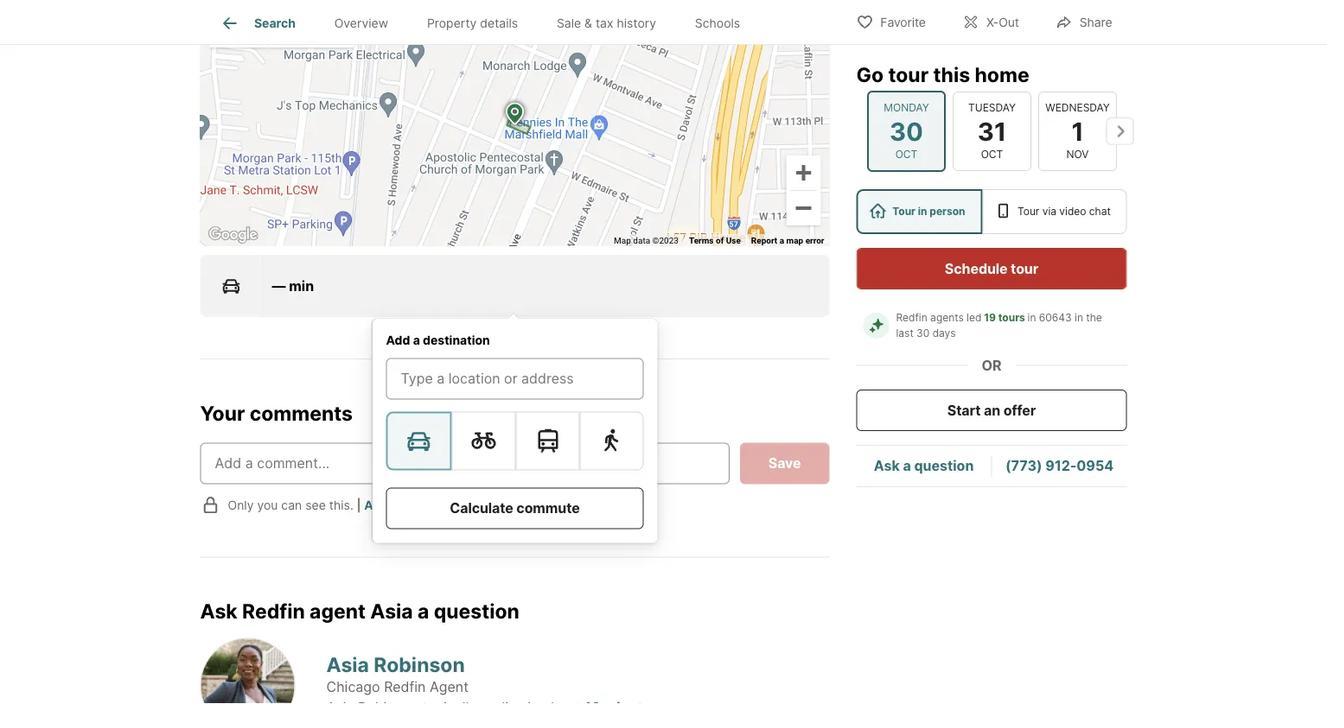 Task type: describe. For each thing, give the bounding box(es) containing it.
31
[[978, 116, 1006, 146]]

list box for destination
[[386, 412, 644, 471]]

1 vertical spatial question
[[434, 600, 520, 624]]

tour for go
[[889, 62, 929, 86]]

1
[[1071, 116, 1084, 146]]

(773) 912-0954
[[1006, 458, 1114, 475]]

tour via video chat option
[[983, 189, 1127, 234]]

a for ask
[[903, 458, 911, 475]]

60643
[[1039, 312, 1072, 324]]

your
[[200, 401, 245, 425]]

commute
[[517, 500, 580, 517]]

save
[[769, 455, 801, 472]]

favorite
[[881, 15, 926, 30]]

|
[[357, 498, 361, 513]]

schedule
[[945, 260, 1008, 277]]

list box for this
[[857, 189, 1127, 234]]

ask a question link
[[874, 458, 974, 475]]

schools
[[695, 16, 740, 30]]

asia inside asia robinson chicago redfin agent
[[326, 653, 369, 677]]

search
[[401, 498, 442, 513]]

home
[[975, 62, 1030, 86]]

calculate commute
[[450, 500, 580, 517]]

wednesday 1 nov
[[1045, 101, 1110, 161]]

robinson
[[374, 653, 465, 677]]

go
[[857, 62, 884, 86]]

your comments
[[200, 401, 353, 425]]

chat
[[1090, 205, 1111, 218]]

sale & tax history
[[557, 16, 656, 30]]

tuesday
[[968, 101, 1016, 114]]

0 vertical spatial question
[[914, 458, 974, 475]]

offer
[[1004, 402, 1036, 419]]

tour for schedule
[[1011, 260, 1039, 277]]

1 horizontal spatial in
[[1028, 312, 1036, 324]]

min
[[289, 277, 314, 294]]

start
[[948, 402, 981, 419]]

property details tab
[[408, 3, 537, 44]]

ask for ask a question
[[874, 458, 900, 475]]

in inside in the last 30 days
[[1075, 312, 1084, 324]]

a for add
[[413, 333, 420, 347]]

tour for tour via video chat
[[1018, 205, 1040, 218]]

start an offer button
[[857, 390, 1127, 432]]

this.
[[329, 498, 354, 513]]

history
[[617, 16, 656, 30]]

in inside option
[[918, 205, 928, 218]]

calculate
[[450, 500, 513, 517]]

overview tab
[[315, 3, 408, 44]]

&
[[585, 16, 592, 30]]

redfin agents led 19 tours in 60643
[[896, 312, 1072, 324]]

tour in person
[[893, 205, 966, 218]]

save button
[[740, 443, 830, 485]]

agents
[[931, 312, 964, 324]]

1 vertical spatial redfin
[[242, 600, 305, 624]]

report a map error
[[751, 236, 825, 246]]

— min
[[272, 277, 314, 294]]

error
[[806, 236, 825, 246]]

street view
[[642, 20, 694, 31]]

property
[[427, 16, 477, 30]]

menu bar containing map
[[209, 13, 354, 47]]

only
[[228, 498, 254, 513]]

schedule tour
[[945, 260, 1039, 277]]

partner
[[444, 498, 489, 513]]

or
[[982, 357, 1002, 374]]

schedule tour button
[[857, 248, 1127, 290]]

ask a question
[[874, 458, 974, 475]]

satellite button
[[269, 13, 354, 47]]

(773)
[[1006, 458, 1043, 475]]

search
[[254, 16, 296, 30]]

view
[[672, 20, 694, 31]]

you
[[257, 498, 278, 513]]

destination
[[423, 333, 490, 347]]

days
[[933, 327, 956, 340]]

of
[[716, 236, 724, 246]]

tab list containing search
[[200, 0, 774, 44]]

1 vertical spatial add
[[364, 498, 389, 513]]

satellite
[[284, 21, 339, 39]]

share button
[[1041, 4, 1127, 39]]

| add a search partner
[[357, 498, 489, 513]]

comments
[[250, 401, 353, 425]]

wednesday
[[1045, 101, 1110, 114]]

tour via video chat
[[1018, 205, 1111, 218]]

search link
[[220, 13, 296, 34]]

led
[[967, 312, 982, 324]]



Task type: locate. For each thing, give the bounding box(es) containing it.
in
[[918, 205, 928, 218], [1028, 312, 1036, 324], [1075, 312, 1084, 324]]

redfin left agent on the bottom of the page
[[242, 600, 305, 624]]

menu bar
[[209, 13, 354, 47]]

0 horizontal spatial asia
[[326, 653, 369, 677]]

2 horizontal spatial redfin
[[896, 312, 928, 324]]

map left satellite popup button
[[224, 21, 254, 39]]

0 horizontal spatial list box
[[386, 412, 644, 471]]

add right |
[[364, 498, 389, 513]]

a for report
[[780, 236, 784, 246]]

1 horizontal spatial oct
[[981, 148, 1003, 161]]

sale & tax history tab
[[537, 3, 676, 44]]

list box
[[857, 189, 1127, 234], [386, 412, 644, 471]]

terms of use
[[689, 236, 741, 246]]

1 vertical spatial ask
[[200, 600, 238, 624]]

schools tab
[[676, 3, 760, 44]]

asia robinson chicago redfin agent
[[326, 653, 469, 696]]

1 horizontal spatial tour
[[1011, 260, 1039, 277]]

monday
[[884, 101, 929, 114]]

912-
[[1046, 458, 1077, 475]]

map left 'data' on the top of page
[[614, 236, 631, 246]]

1 horizontal spatial asia
[[370, 600, 413, 624]]

oct for 31
[[981, 148, 1003, 161]]

19
[[984, 312, 996, 324]]

list box up schedule tour
[[857, 189, 1127, 234]]

oct for 30
[[895, 148, 917, 161]]

agent
[[430, 679, 469, 696]]

next image
[[1107, 118, 1134, 145]]

map for map data ©2023
[[614, 236, 631, 246]]

use
[[726, 236, 741, 246]]

redfin down asia robinson link
[[384, 679, 426, 696]]

tour inside button
[[1011, 260, 1039, 277]]

redfin up last
[[896, 312, 928, 324]]

0954
[[1077, 458, 1114, 475]]

2 oct from the left
[[981, 148, 1003, 161]]

map for map
[[224, 21, 254, 39]]

question
[[914, 458, 974, 475], [434, 600, 520, 624]]

agent
[[310, 600, 366, 624]]

calculate commute button
[[386, 488, 644, 529]]

1 vertical spatial 30
[[917, 327, 930, 340]]

Add a comment... text field
[[215, 454, 715, 474]]

in the last 30 days
[[896, 312, 1105, 340]]

property details
[[427, 16, 518, 30]]

30 right last
[[917, 327, 930, 340]]

2 horizontal spatial in
[[1075, 312, 1084, 324]]

asia
[[370, 600, 413, 624], [326, 653, 369, 677]]

0 vertical spatial map
[[224, 21, 254, 39]]

overview
[[334, 16, 388, 30]]

1 oct from the left
[[895, 148, 917, 161]]

map region
[[152, 0, 1037, 465]]

tour left via
[[1018, 205, 1040, 218]]

map
[[224, 21, 254, 39], [614, 236, 631, 246]]

data
[[633, 236, 650, 246]]

0 vertical spatial list box
[[857, 189, 1127, 234]]

None button
[[867, 91, 946, 172], [953, 91, 1031, 171], [1038, 91, 1117, 171], [867, 91, 946, 172], [953, 91, 1031, 171], [1038, 91, 1117, 171]]

0 vertical spatial asia
[[370, 600, 413, 624]]

1 horizontal spatial list box
[[857, 189, 1127, 234]]

1 horizontal spatial redfin
[[384, 679, 426, 696]]

1 horizontal spatial ask
[[874, 458, 900, 475]]

out
[[999, 15, 1019, 30]]

via
[[1043, 205, 1057, 218]]

—
[[272, 277, 286, 294]]

terms
[[689, 236, 714, 246]]

report a map error link
[[751, 236, 825, 246]]

last
[[896, 327, 914, 340]]

person
[[930, 205, 966, 218]]

redfin inside asia robinson chicago redfin agent
[[384, 679, 426, 696]]

0 horizontal spatial map
[[224, 21, 254, 39]]

redfin
[[896, 312, 928, 324], [242, 600, 305, 624], [384, 679, 426, 696]]

tax
[[596, 16, 614, 30]]

2 tour from the left
[[1018, 205, 1040, 218]]

tour
[[889, 62, 929, 86], [1011, 260, 1039, 277]]

ask for ask redfin agent asia a question
[[200, 600, 238, 624]]

asia up chicago
[[326, 653, 369, 677]]

add a destination
[[386, 333, 490, 347]]

1 horizontal spatial map
[[614, 236, 631, 246]]

in right the tours
[[1028, 312, 1036, 324]]

1 tour from the left
[[893, 205, 916, 218]]

2 vertical spatial redfin
[[384, 679, 426, 696]]

add a search partner button
[[364, 498, 489, 513]]

add left destination
[[386, 333, 410, 347]]

map inside popup button
[[224, 21, 254, 39]]

x-
[[987, 15, 999, 30]]

30 inside monday 30 oct
[[889, 116, 923, 146]]

video
[[1060, 205, 1087, 218]]

add
[[386, 333, 410, 347], [364, 498, 389, 513]]

0 vertical spatial redfin
[[896, 312, 928, 324]]

1 vertical spatial map
[[614, 236, 631, 246]]

©2023
[[653, 236, 679, 246]]

1 vertical spatial list box
[[386, 412, 644, 471]]

30 down 'monday'
[[889, 116, 923, 146]]

question down 'start'
[[914, 458, 974, 475]]

0 horizontal spatial redfin
[[242, 600, 305, 624]]

chicago
[[326, 679, 380, 696]]

google image
[[205, 224, 262, 246]]

chicago redfin agentasia robinson image
[[200, 638, 295, 705]]

0 vertical spatial ask
[[874, 458, 900, 475]]

street
[[642, 20, 669, 31]]

directions button
[[712, 14, 785, 38]]

only you can see this.
[[228, 498, 354, 513]]

1 horizontal spatial question
[[914, 458, 974, 475]]

x-out button
[[948, 4, 1034, 39]]

directions
[[735, 20, 780, 31]]

oct down "31" on the top of page
[[981, 148, 1003, 161]]

a
[[780, 236, 784, 246], [413, 333, 420, 347], [903, 458, 911, 475], [391, 498, 398, 513], [418, 600, 429, 624]]

in left person
[[918, 205, 928, 218]]

tab list
[[200, 0, 774, 44]]

map button
[[209, 13, 269, 47]]

Type a location or address text field
[[401, 369, 629, 389]]

tour up 'monday'
[[889, 62, 929, 86]]

tour
[[893, 205, 916, 218], [1018, 205, 1040, 218]]

monday 30 oct
[[884, 101, 929, 161]]

tour in person option
[[857, 189, 983, 234]]

0 horizontal spatial tour
[[889, 62, 929, 86]]

oct down 'monday'
[[895, 148, 917, 161]]

this
[[933, 62, 970, 86]]

0 vertical spatial tour
[[889, 62, 929, 86]]

an
[[984, 402, 1001, 419]]

0 vertical spatial add
[[386, 333, 410, 347]]

the
[[1086, 312, 1103, 324]]

question up the robinson
[[434, 600, 520, 624]]

tour right schedule
[[1011, 260, 1039, 277]]

0 horizontal spatial ask
[[200, 600, 238, 624]]

asia up asia robinson link
[[370, 600, 413, 624]]

1 horizontal spatial tour
[[1018, 205, 1040, 218]]

report
[[751, 236, 778, 246]]

tour left person
[[893, 205, 916, 218]]

0 horizontal spatial oct
[[895, 148, 917, 161]]

list box down "type a location or address" text field on the bottom of page
[[386, 412, 644, 471]]

(773) 912-0954 link
[[1006, 458, 1114, 475]]

0 horizontal spatial question
[[434, 600, 520, 624]]

1 vertical spatial tour
[[1011, 260, 1039, 277]]

0 vertical spatial 30
[[889, 116, 923, 146]]

details
[[480, 16, 518, 30]]

asia robinson link
[[326, 653, 465, 677]]

go tour this home
[[857, 62, 1030, 86]]

oct inside monday 30 oct
[[895, 148, 917, 161]]

0 horizontal spatial tour
[[893, 205, 916, 218]]

list box containing tour in person
[[857, 189, 1127, 234]]

street view button
[[619, 14, 698, 38]]

ask redfin agent asia a question
[[200, 600, 520, 624]]

in left the the
[[1075, 312, 1084, 324]]

share
[[1080, 15, 1113, 30]]

map data ©2023
[[614, 236, 679, 246]]

oct inside the tuesday 31 oct
[[981, 148, 1003, 161]]

see
[[305, 498, 326, 513]]

0 horizontal spatial in
[[918, 205, 928, 218]]

sale
[[557, 16, 581, 30]]

tour for tour in person
[[893, 205, 916, 218]]

1 vertical spatial asia
[[326, 653, 369, 677]]

start an offer
[[948, 402, 1036, 419]]

30 inside in the last 30 days
[[917, 327, 930, 340]]

can
[[281, 498, 302, 513]]

terms of use link
[[689, 236, 741, 246]]



Task type: vqa. For each thing, say whether or not it's contained in the screenshot.
Calculate
yes



